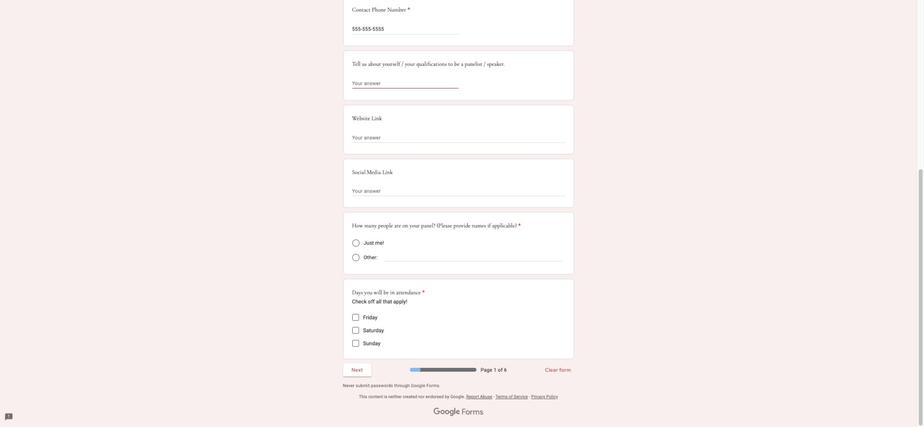 Task type: describe. For each thing, give the bounding box(es) containing it.
Sunday checkbox
[[352, 341, 359, 347]]

0 horizontal spatial required question element
[[407, 5, 411, 14]]

2 heading from the top
[[352, 222, 521, 230]]

Other response text field
[[385, 254, 562, 262]]

friday image
[[353, 315, 359, 321]]

sunday image
[[353, 341, 359, 347]]

Saturday checkbox
[[352, 328, 359, 334]]

report a problem to google image
[[4, 413, 13, 422]]

1 heading from the top
[[352, 5, 411, 14]]

google image
[[434, 409, 461, 417]]

2 vertical spatial required question element
[[421, 288, 425, 297]]



Task type: locate. For each thing, give the bounding box(es) containing it.
Friday checkbox
[[352, 315, 359, 321]]

1 vertical spatial required question element
[[517, 222, 521, 230]]

2 vertical spatial heading
[[352, 288, 425, 297]]

3 heading from the top
[[352, 288, 425, 297]]

1 horizontal spatial required question element
[[421, 288, 425, 297]]

heading
[[352, 5, 411, 14], [352, 222, 521, 230], [352, 288, 425, 297]]

Just me! radio
[[352, 240, 360, 247]]

None text field
[[352, 134, 565, 142], [352, 188, 565, 196], [352, 134, 565, 142], [352, 188, 565, 196]]

required question element
[[407, 5, 411, 14], [517, 222, 521, 230], [421, 288, 425, 297]]

None radio
[[352, 255, 360, 262]]

list
[[343, 0, 575, 360], [352, 311, 565, 350]]

just me! image
[[352, 240, 360, 247]]

2 horizontal spatial required question element
[[517, 222, 521, 230]]

saturday image
[[353, 328, 359, 334]]

progress bar
[[410, 369, 477, 372]]

0 vertical spatial required question element
[[407, 5, 411, 14]]

0 vertical spatial heading
[[352, 5, 411, 14]]

1 vertical spatial heading
[[352, 222, 521, 230]]

None text field
[[352, 25, 459, 34], [352, 79, 459, 88], [352, 25, 459, 34], [352, 79, 459, 88]]



Task type: vqa. For each thing, say whether or not it's contained in the screenshot.
"Peterson" associated with Fact!
no



